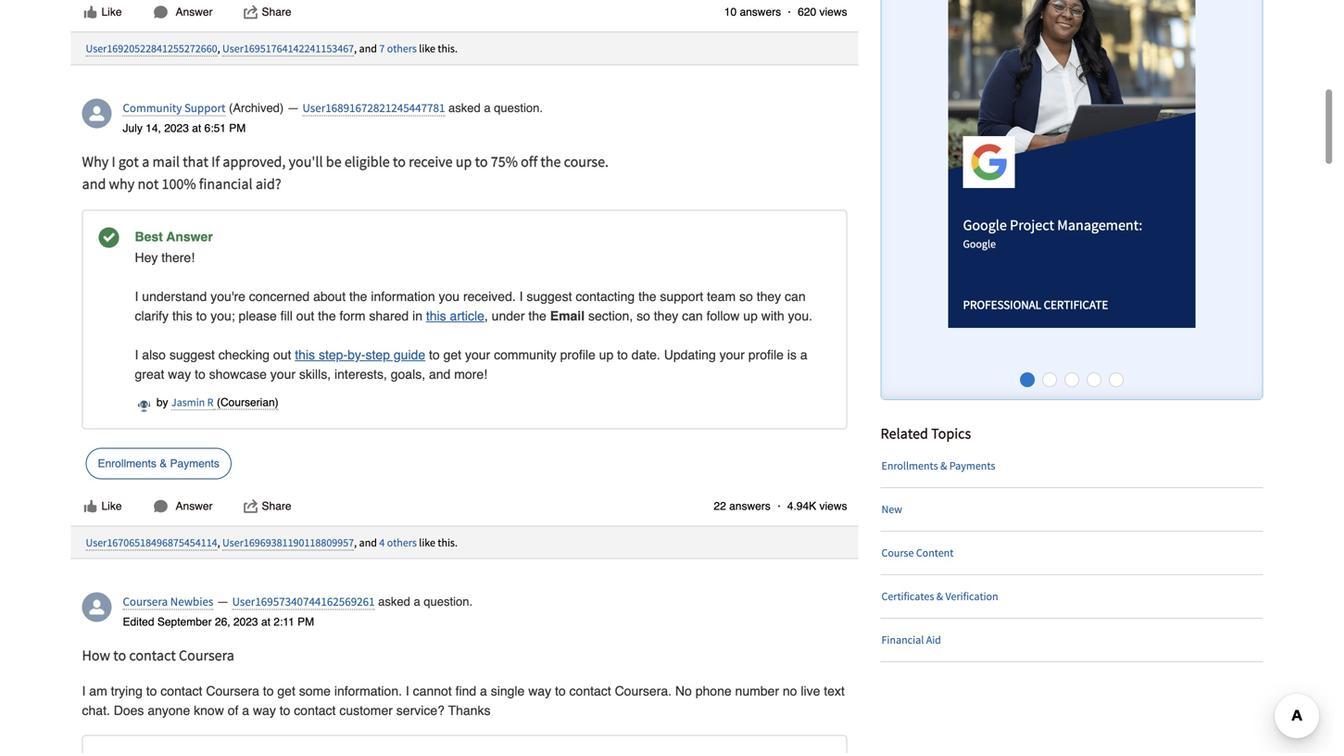 Task type: vqa. For each thing, say whether or not it's contained in the screenshot.
middle the universities
no



Task type: describe. For each thing, give the bounding box(es) containing it.
620
[[798, 6, 817, 19]]

i am trying to contact coursera to get some information. i cannot find a single way to contact coursera. no phone number no live text chat. does anyone know of a way to contact customer service?  thanks
[[82, 684, 845, 718]]

hey there!
[[135, 250, 195, 265]]

text
[[824, 684, 845, 699]]

new
[[882, 502, 903, 517]]

please
[[239, 308, 277, 323]]

share link for 10
[[243, 5, 292, 20]]

0 horizontal spatial they
[[654, 308, 679, 323]]

live
[[801, 684, 821, 699]]

answer for 22
[[176, 500, 213, 513]]

professional certificate
[[964, 297, 1109, 312]]

no
[[676, 684, 692, 699]]

user16891672821245447781, july 14, 2023 at 6:51 pm element
[[71, 87, 859, 526]]

user16920522841255272660 , user16951764142241153467 , and 7 others like this.
[[86, 41, 458, 56]]

views for 4.94k views
[[820, 500, 848, 513]]

under
[[492, 308, 525, 323]]

coursera inside coursera newbies — user16957340744162569261 asked a question. edited september 26, 2023 at 2:11 pm
[[123, 594, 168, 609]]

why
[[109, 175, 135, 193]]

coursera newbies — user16957340744162569261 asked a question. edited september 26, 2023 at 2:11 pm
[[123, 594, 473, 629]]

project
[[1010, 216, 1055, 235]]

asked inside community support (archived) — user16891672821245447781 asked a question. july 14, 2023 at 6:51 pm
[[449, 101, 481, 115]]

financial aid link
[[882, 619, 1265, 662]]

not
[[138, 175, 159, 193]]

user16706518496875454114 , user16969381190118809957 , and 4 others like this.
[[86, 536, 458, 550]]

shared
[[369, 308, 409, 323]]

enrollments & payments inside user16891672821245447781, july 14, 2023 at 6:51 pm element
[[98, 457, 220, 470]]

interests,
[[335, 367, 387, 382]]

related
[[881, 424, 929, 443]]

answers for 10 answers
[[740, 6, 781, 19]]

up inside the why i got a mail that if approved, you'll be eligible to receive up to 75% off the course. and  why not 100% financial aid?
[[456, 152, 472, 171]]

6:51
[[204, 122, 226, 135]]

best answer
[[135, 229, 213, 244]]

a inside the why i got a mail that if approved, you'll be eligible to receive up to 75% off the course. and  why not 100% financial aid?
[[142, 152, 149, 171]]

user16891672821245447781 link
[[303, 100, 445, 116]]

22 answers
[[714, 500, 771, 513]]

does
[[114, 703, 144, 718]]

text default image for share
[[243, 5, 258, 20]]

, down the received.
[[485, 308, 488, 323]]

this step-by-step guide link
[[291, 347, 426, 362]]

1 horizontal spatial enrollments & payments link
[[882, 445, 1265, 487]]

support
[[184, 100, 226, 115]]

7
[[379, 41, 385, 56]]

guide
[[394, 347, 426, 362]]

why i got a mail that if approved, you'll be eligible to receive up to 75% off the course. and  why not 100% financial aid?
[[82, 152, 609, 193]]

i up under
[[520, 289, 523, 304]]

asked inside coursera newbies — user16957340744162569261 asked a question. edited september 26, 2023 at 2:11 pm
[[378, 595, 410, 609]]

1 vertical spatial answer
[[166, 229, 213, 244]]

understand
[[142, 289, 207, 304]]

fill
[[281, 308, 293, 323]]

jasmin
[[171, 395, 205, 409]]

10 answers
[[725, 6, 781, 19]]

(courserian)
[[217, 396, 279, 409]]

at for why i got a mail that if approved, you'll be eligible to receive up to 75% off the course.
[[192, 122, 201, 135]]

contact left coursera.
[[570, 684, 611, 699]]

share for 22 answers
[[262, 500, 292, 513]]

7 others link
[[379, 41, 417, 56]]

skills,
[[299, 367, 331, 382]]

, up support
[[217, 41, 220, 56]]

way inside to get your community profile up to date. updating your profile is a great way to showcase your skills, interests, goals, and more!
[[168, 367, 191, 382]]

to right single
[[555, 684, 566, 699]]

1 horizontal spatial enrollments & payments
[[882, 459, 996, 473]]

& inside user16891672821245447781, july 14, 2023 at 6:51 pm element
[[160, 457, 167, 470]]

you're
[[211, 289, 246, 304]]

user16969381190118809957 link
[[222, 536, 354, 551]]

aid?
[[256, 175, 281, 193]]

great
[[135, 367, 164, 382]]

2 horizontal spatial way
[[529, 684, 552, 699]]

views for 620 views
[[820, 6, 848, 19]]

to right the 'guide'
[[429, 347, 440, 362]]

by
[[156, 396, 168, 409]]

information
[[371, 289, 435, 304]]

community
[[123, 100, 182, 115]]

number
[[736, 684, 780, 699]]

the up form
[[349, 289, 367, 304]]

coursera newbies link
[[123, 594, 214, 610]]

pm for why i got a mail that if approved, you'll be eligible to receive up to 75% off the course.
[[229, 122, 246, 135]]

& down 'topics'
[[941, 459, 948, 473]]

certificates & verification
[[882, 589, 999, 604]]

step-
[[319, 347, 348, 362]]

this. for user16920522841255272660 , user16951764142241153467 , and 7 others like this.
[[438, 41, 458, 56]]

2 horizontal spatial your
[[720, 347, 745, 362]]

there!
[[162, 250, 195, 265]]

, left 4
[[354, 536, 357, 550]]

— inside coursera newbies — user16957340744162569261 asked a question. edited september 26, 2023 at 2:11 pm
[[217, 595, 229, 609]]

more!
[[454, 367, 488, 382]]

this article , under the email section, so they can follow up with you.
[[426, 308, 816, 323]]

i left am at the bottom left of the page
[[82, 684, 86, 699]]

answers for 22 answers
[[730, 500, 771, 513]]

this article link
[[426, 308, 485, 323]]

a inside community support (archived) — user16891672821245447781 asked a question. july 14, 2023 at 6:51 pm
[[484, 101, 491, 115]]

and inside to get your community profile up to date. updating your profile is a great way to showcase your skills, interests, goals, and more!
[[429, 367, 451, 382]]

clarify
[[135, 308, 169, 323]]

the down 'about'
[[318, 308, 336, 323]]

answer button for 10 answers
[[152, 4, 214, 20]]

at for how to contact coursera
[[261, 616, 271, 629]]

also
[[142, 347, 166, 362]]

user16957340744162569261
[[232, 594, 375, 609]]

eligible
[[345, 152, 390, 171]]

1 google from the top
[[964, 216, 1007, 235]]

1 horizontal spatial way
[[253, 703, 276, 718]]

like button for 10 answers
[[82, 4, 123, 20]]

get inside to get your community profile up to date. updating your profile is a great way to showcase your skills, interests, goals, and more!
[[444, 347, 462, 362]]

coursera inside i am trying to contact coursera to get some information. i cannot find a single way to contact coursera. no phone number no live text chat. does anyone know of a way to contact customer service?  thanks
[[206, 684, 259, 699]]

1 vertical spatial out
[[273, 347, 291, 362]]

payments for enrollments & payments link to the right
[[950, 459, 996, 473]]

showcase
[[209, 367, 267, 382]]

1 vertical spatial suggest
[[169, 347, 215, 362]]

contact down some
[[294, 703, 336, 718]]

customer
[[340, 703, 393, 718]]

email
[[550, 308, 585, 323]]

user16951764142241153467 link
[[222, 41, 354, 57]]

question. inside coursera newbies — user16957340744162569261 asked a question. edited september 26, 2023 at 2:11 pm
[[424, 595, 473, 609]]

certificates & verification link
[[882, 575, 1265, 618]]

10
[[725, 6, 737, 19]]

suggest inside i understand you're concerned about the information you received. i suggest contacting the support team so they can clarify this to you; please fill out the form shared in
[[527, 289, 572, 304]]

certificate
[[1044, 297, 1109, 312]]

2023 for how to contact coursera
[[233, 616, 258, 629]]

chat.
[[82, 703, 110, 718]]

to get your community profile up to date. updating your profile is a great way to showcase your skills, interests, goals, and more!
[[135, 347, 808, 382]]

to left 75%
[[475, 152, 488, 171]]

got
[[119, 152, 139, 171]]

user16920522841255272660 link
[[86, 41, 217, 57]]

like for 7 others
[[419, 41, 436, 56]]

about
[[313, 289, 346, 304]]

and left 4
[[359, 536, 377, 550]]

community
[[494, 347, 557, 362]]

0 horizontal spatial can
[[682, 308, 703, 323]]

to right 'how' at the left bottom
[[113, 646, 126, 665]]

2 google from the top
[[964, 237, 996, 251]]

this inside i understand you're concerned about the information you received. i suggest contacting the support team so they can clarify this to you; please fill out the form shared in
[[172, 308, 193, 323]]

jasmin r link
[[171, 395, 214, 410]]

aid
[[927, 633, 942, 647]]

best
[[135, 229, 163, 244]]

step
[[366, 347, 390, 362]]

contact up anyone
[[161, 684, 202, 699]]

out inside i understand you're concerned about the information you received. i suggest contacting the support team so they can clarify this to you; please fill out the form shared in
[[296, 308, 314, 323]]

text default image for like
[[83, 499, 98, 514]]

user16957340744162569261 link
[[232, 594, 375, 610]]

content
[[917, 546, 954, 560]]



Task type: locate. For each thing, give the bounding box(es) containing it.
1 horizontal spatial they
[[757, 289, 782, 304]]

like button up user16706518496875454114
[[82, 498, 123, 515]]

payments for the left enrollments & payments link
[[170, 457, 220, 470]]

question. inside community support (archived) — user16891672821245447781 asked a question. july 14, 2023 at 6:51 pm
[[494, 101, 543, 115]]

up down section,
[[599, 347, 614, 362]]

contact down edited
[[129, 646, 176, 665]]

1 vertical spatial this.
[[438, 536, 458, 550]]

can down support
[[682, 308, 703, 323]]

like right 4 others link
[[419, 536, 436, 550]]

to left some
[[263, 684, 274, 699]]

is
[[788, 347, 797, 362]]

jasmin r image
[[135, 394, 153, 413]]

1 vertical spatial others
[[387, 536, 417, 550]]

like button inside user16891672821245447781, july 14, 2023 at 6:51 pm element
[[82, 498, 123, 515]]

1 vertical spatial question.
[[424, 595, 473, 609]]

the inside the why i got a mail that if approved, you'll be eligible to receive up to 75% off the course. and  why not 100% financial aid?
[[541, 152, 561, 171]]

0 vertical spatial like
[[419, 41, 436, 56]]

2023 inside community support (archived) — user16891672821245447781 asked a question. july 14, 2023 at 6:51 pm
[[164, 122, 189, 135]]

asked up receive at top
[[449, 101, 481, 115]]

1 horizontal spatial out
[[296, 308, 314, 323]]

answer button up user16706518496875454114
[[152, 498, 214, 515]]

enrollments inside user16891672821245447781, july 14, 2023 at 6:51 pm element
[[98, 457, 157, 470]]

enrollments down related
[[882, 459, 939, 473]]

of
[[228, 703, 239, 718]]

they up with
[[757, 289, 782, 304]]

1 like from the top
[[101, 6, 122, 19]]

up right receive at top
[[456, 152, 472, 171]]

date.
[[632, 347, 661, 362]]

1 others from the top
[[387, 41, 417, 56]]

text default image inside like button
[[83, 499, 98, 514]]

answers right 22
[[730, 500, 771, 513]]

1 vertical spatial answer button
[[152, 498, 214, 515]]

0 vertical spatial this.
[[438, 41, 458, 56]]

share link inside user16891672821245447781, july 14, 2023 at 6:51 pm element
[[243, 499, 292, 514]]

1 like from the top
[[419, 41, 436, 56]]

coursera down the edited september 26, 2023 at 2:11 pm link
[[179, 646, 234, 665]]

1 answer button from the top
[[152, 4, 214, 20]]

0 vertical spatial google
[[964, 216, 1007, 235]]

get up 'more!'
[[444, 347, 462, 362]]

text default image
[[83, 5, 98, 20], [153, 5, 168, 20], [153, 499, 168, 514], [243, 499, 258, 514]]

to inside i understand you're concerned about the information you received. i suggest contacting the support team so they can clarify this to you; please fill out the form shared in
[[196, 308, 207, 323]]

google left project
[[964, 216, 1007, 235]]

like inside user16891672821245447781, july 14, 2023 at 6:51 pm element
[[101, 500, 122, 513]]

0 horizontal spatial enrollments
[[98, 457, 157, 470]]

1 like button from the top
[[82, 4, 123, 20]]

1 horizontal spatial so
[[740, 289, 753, 304]]

profile
[[560, 347, 596, 362], [749, 347, 784, 362]]

1 horizontal spatial enrollments
[[882, 459, 939, 473]]

i up service?
[[406, 684, 409, 699]]

answers right 10
[[740, 6, 781, 19]]

enrollments & payments link
[[882, 445, 1265, 487], [86, 448, 232, 479]]

1 vertical spatial at
[[261, 616, 271, 629]]

1 horizontal spatial pm
[[298, 616, 314, 629]]

enrollments & payments link down the by
[[86, 448, 232, 479]]

management:
[[1058, 216, 1143, 235]]

asked down 4 others link
[[378, 595, 410, 609]]

0 vertical spatial pm
[[229, 122, 246, 135]]

1 vertical spatial coursera
[[179, 646, 234, 665]]

enrollments & payments
[[98, 457, 220, 470], [882, 459, 996, 473]]

share link up user16706518496875454114 , user16969381190118809957 , and 4 others like this.
[[243, 499, 292, 514]]

answer up user16920522841255272660
[[176, 6, 213, 19]]

100%
[[162, 175, 196, 193]]

coursera.
[[615, 684, 672, 699]]

profile down 'email'
[[560, 347, 596, 362]]

question. up off
[[494, 101, 543, 115]]

and inside the why i got a mail that if approved, you'll be eligible to receive up to 75% off the course. and  why not 100% financial aid?
[[82, 175, 106, 193]]

find
[[456, 684, 477, 699]]

others for 7 others
[[387, 41, 417, 56]]

1 vertical spatial google
[[964, 237, 996, 251]]

0 vertical spatial —
[[287, 101, 299, 115]]

0 vertical spatial answer button
[[152, 4, 214, 20]]

share link for 22
[[243, 499, 292, 514]]

receive
[[409, 152, 453, 171]]

0 horizontal spatial so
[[637, 308, 651, 323]]

2 share from the top
[[262, 500, 292, 513]]

0 vertical spatial answers
[[740, 6, 781, 19]]

get inside i am trying to contact coursera to get some information. i cannot find a single way to contact coursera. no phone number no live text chat. does anyone know of a way to contact customer service?  thanks
[[277, 684, 296, 699]]

financial
[[199, 175, 253, 193]]

way right of
[[253, 703, 276, 718]]

and left 'more!'
[[429, 367, 451, 382]]

your up 'more!'
[[465, 347, 490, 362]]

am
[[89, 684, 107, 699]]

1 vertical spatial asked
[[378, 595, 410, 609]]

edited september 26, 2023 at 2:11 pm link
[[123, 616, 314, 629]]

like up user16920522841255272660
[[101, 6, 122, 19]]

answer
[[176, 6, 213, 19], [166, 229, 213, 244], [176, 500, 213, 513]]

0 horizontal spatial asked
[[378, 595, 410, 609]]

pm for how to contact coursera
[[298, 616, 314, 629]]

0 vertical spatial out
[[296, 308, 314, 323]]

1 vertical spatial answers
[[730, 500, 771, 513]]

this right in
[[426, 308, 446, 323]]

can inside i understand you're concerned about the information you received. i suggest contacting the support team so they can clarify this to you; please fill out the form shared in
[[785, 289, 806, 304]]

0 vertical spatial get
[[444, 347, 462, 362]]

updating
[[664, 347, 716, 362]]

coursera
[[123, 594, 168, 609], [179, 646, 234, 665], [206, 684, 259, 699]]

views right 620
[[820, 6, 848, 19]]

pm right 6:51
[[229, 122, 246, 135]]

financial
[[882, 633, 924, 647]]

answer up user16706518496875454114
[[176, 500, 213, 513]]

2 like from the top
[[101, 500, 122, 513]]

&
[[160, 457, 167, 470], [941, 459, 948, 473], [937, 589, 944, 604]]

can up you.
[[785, 289, 806, 304]]

information.
[[334, 684, 402, 699]]

1 vertical spatial way
[[529, 684, 552, 699]]

out right fill at the top left of page
[[296, 308, 314, 323]]

1 horizontal spatial 2023
[[233, 616, 258, 629]]

views
[[820, 6, 848, 19], [820, 500, 848, 513]]

0 horizontal spatial 2023
[[164, 122, 189, 135]]

suggest up 'email'
[[527, 289, 572, 304]]

like for 4 others
[[419, 536, 436, 550]]

0 vertical spatial asked
[[449, 101, 481, 115]]

2 share link from the top
[[243, 499, 292, 514]]

trying
[[111, 684, 143, 699]]

1 horizontal spatial text default image
[[243, 5, 258, 20]]

1 horizontal spatial your
[[465, 347, 490, 362]]

share inside user16891672821245447781, july 14, 2023 at 6:51 pm element
[[262, 500, 292, 513]]

like button up user16920522841255272660
[[82, 4, 123, 20]]

that
[[183, 152, 208, 171]]

1 horizontal spatial at
[[261, 616, 271, 629]]

be
[[326, 152, 342, 171]]

question. up cannot
[[424, 595, 473, 609]]

i up clarify
[[135, 289, 138, 304]]

1 views from the top
[[820, 6, 848, 19]]

1 share link from the top
[[243, 5, 292, 20]]

a inside coursera newbies — user16957340744162569261 asked a question. edited september 26, 2023 at 2:11 pm
[[414, 595, 421, 609]]

your down follow
[[720, 347, 745, 362]]

enrollments & payments down the by
[[98, 457, 220, 470]]

know
[[194, 703, 224, 718]]

this. right 4 others link
[[438, 536, 458, 550]]

answer button inside user16891672821245447781, july 14, 2023 at 6:51 pm element
[[152, 498, 214, 515]]

1 horizontal spatial this
[[295, 347, 315, 362]]

14,
[[146, 122, 161, 135]]

text default image up user16706518496875454114
[[83, 499, 98, 514]]

2:11
[[274, 616, 295, 629]]

1 horizontal spatial —
[[287, 101, 299, 115]]

1 vertical spatial like
[[419, 536, 436, 550]]

& right certificates at bottom
[[937, 589, 944, 604]]

75%
[[491, 152, 518, 171]]

0 vertical spatial text default image
[[243, 5, 258, 20]]

22 answers status
[[714, 498, 788, 515]]

like up user16706518496875454114
[[101, 500, 122, 513]]

i left 'got'
[[112, 152, 116, 171]]

so inside i understand you're concerned about the information you received. i suggest contacting the support team so they can clarify this to you; please fill out the form shared in
[[740, 289, 753, 304]]

26,
[[215, 616, 230, 629]]

newbies
[[170, 594, 214, 609]]

answers inside status
[[740, 6, 781, 19]]

views right "4.94k"
[[820, 500, 848, 513]]

620 views
[[798, 6, 848, 19]]

pm inside coursera newbies — user16957340744162569261 asked a question. edited september 26, 2023 at 2:11 pm
[[298, 616, 314, 629]]

2 vertical spatial way
[[253, 703, 276, 718]]

payments inside user16891672821245447781, july 14, 2023 at 6:51 pm element
[[170, 457, 220, 470]]

so
[[740, 289, 753, 304], [637, 308, 651, 323]]

up inside to get your community profile up to date. updating your profile is a great way to showcase your skills, interests, goals, and more!
[[599, 347, 614, 362]]

0 vertical spatial views
[[820, 6, 848, 19]]

google up "professional"
[[964, 237, 996, 251]]

form
[[340, 308, 366, 323]]

0 horizontal spatial profile
[[560, 347, 596, 362]]

r
[[207, 395, 214, 409]]

like right 7 others link in the left top of the page
[[419, 41, 436, 56]]

coursera up of
[[206, 684, 259, 699]]

0 vertical spatial question.
[[494, 101, 543, 115]]

answer button for 22 answers
[[152, 498, 214, 515]]

share up user16706518496875454114 , user16969381190118809957 , and 4 others like this.
[[262, 500, 292, 513]]

financial aid
[[882, 633, 942, 647]]

1 horizontal spatial asked
[[449, 101, 481, 115]]

they inside i understand you're concerned about the information you received. i suggest contacting the support team so they can clarify this to you; please fill out the form shared in
[[757, 289, 782, 304]]

0 horizontal spatial way
[[168, 367, 191, 382]]

article
[[450, 308, 485, 323]]

the right under
[[529, 308, 547, 323]]

asked
[[449, 101, 481, 115], [378, 595, 410, 609]]

anyone
[[148, 703, 190, 718]]

the right off
[[541, 152, 561, 171]]

i
[[112, 152, 116, 171], [135, 289, 138, 304], [520, 289, 523, 304], [135, 347, 138, 362], [82, 684, 86, 699], [406, 684, 409, 699]]

0 horizontal spatial text default image
[[83, 499, 98, 514]]

0 vertical spatial 2023
[[164, 122, 189, 135]]

user16891672821245447781
[[303, 100, 445, 115]]

1 vertical spatial get
[[277, 684, 296, 699]]

mail
[[152, 152, 180, 171]]

you
[[439, 289, 460, 304]]

, left 7
[[354, 41, 357, 56]]

share up the user16920522841255272660 , user16951764142241153467 , and 7 others like this.
[[262, 6, 292, 19]]

share for 10 answers
[[262, 6, 292, 19]]

september
[[157, 616, 212, 629]]

topics
[[932, 424, 972, 443]]

to left you;
[[196, 308, 207, 323]]

0 horizontal spatial at
[[192, 122, 201, 135]]

tab list
[[1017, 373, 1128, 392]]

— inside community support (archived) — user16891672821245447781 asked a question. july 14, 2023 at 6:51 pm
[[287, 101, 299, 115]]

10 answers status
[[725, 4, 798, 20]]

1 vertical spatial can
[[682, 308, 703, 323]]

and down the why
[[82, 175, 106, 193]]

goals,
[[391, 367, 426, 382]]

service?
[[397, 703, 445, 718]]

this for this step-by-step guide
[[295, 347, 315, 362]]

0 vertical spatial like button
[[82, 4, 123, 20]]

user16920522841255272660
[[86, 41, 217, 56]]

way right single
[[529, 684, 552, 699]]

thanks
[[448, 703, 491, 718]]

i left also
[[135, 347, 138, 362]]

— right (archived)
[[287, 101, 299, 115]]

user16957340744162569261, september 26, 2023 at 1:35 pm element
[[71, 582, 859, 754]]

payments down jasmin r link
[[170, 457, 220, 470]]

others right 4
[[387, 536, 417, 550]]

received.
[[463, 289, 516, 304]]

enrollments
[[98, 457, 157, 470], [882, 459, 939, 473]]

answer button up user16920522841255272660
[[152, 4, 214, 20]]

0 horizontal spatial payments
[[170, 457, 220, 470]]

like button
[[82, 4, 123, 20], [82, 498, 123, 515]]

0 vertical spatial share link
[[243, 5, 292, 20]]

1 horizontal spatial up
[[599, 347, 614, 362]]

share link up the user16920522841255272660 , user16951764142241153467 , and 7 others like this.
[[243, 5, 292, 20]]

enrollments & payments link up new link
[[882, 445, 1265, 487]]

2 others from the top
[[387, 536, 417, 550]]

1 this. from the top
[[438, 41, 458, 56]]

external user - user16891672821245447781 (customer) image
[[82, 99, 112, 128]]

community support link
[[123, 100, 226, 116]]

2 like button from the top
[[82, 498, 123, 515]]

2 horizontal spatial this
[[426, 308, 446, 323]]

1 share from the top
[[262, 6, 292, 19]]

0 vertical spatial at
[[192, 122, 201, 135]]

2023 inside coursera newbies — user16957340744162569261 asked a question. edited september 26, 2023 at 2:11 pm
[[233, 616, 258, 629]]

0 vertical spatial coursera
[[123, 594, 168, 609]]

1 vertical spatial share
[[262, 500, 292, 513]]

2023 for why i got a mail that if approved, you'll be eligible to receive up to 75% off the course.
[[164, 122, 189, 135]]

— up 26,
[[217, 595, 229, 609]]

get left some
[[277, 684, 296, 699]]

4
[[379, 536, 385, 550]]

1 vertical spatial text default image
[[83, 499, 98, 514]]

why
[[82, 152, 109, 171]]

your left the skills,
[[270, 367, 296, 382]]

1 vertical spatial so
[[637, 308, 651, 323]]

2 answer button from the top
[[152, 498, 214, 515]]

to left date.
[[617, 347, 628, 362]]

1 horizontal spatial suggest
[[527, 289, 572, 304]]

course content
[[882, 546, 954, 560]]

0 horizontal spatial out
[[273, 347, 291, 362]]

external user - user16957340744162569261 (customer) image
[[82, 593, 112, 622]]

1 horizontal spatial payments
[[950, 459, 996, 473]]

at inside coursera newbies — user16957340744162569261 asked a question. edited september 26, 2023 at 2:11 pm
[[261, 616, 271, 629]]

so right team
[[740, 289, 753, 304]]

a inside to get your community profile up to date. updating your profile is a great way to showcase your skills, interests, goals, and more!
[[801, 347, 808, 362]]

0 vertical spatial answer
[[176, 6, 213, 19]]

google project management: image
[[949, 0, 1196, 170]]

text default image up the user16920522841255272660 , user16951764142241153467 , and 7 others like this.
[[243, 5, 258, 20]]

to right of
[[280, 703, 291, 718]]

payments down 'topics'
[[950, 459, 996, 473]]

0 horizontal spatial —
[[217, 595, 229, 609]]

user16706518496875454114
[[86, 536, 217, 550]]

community support (archived) — user16891672821245447781 asked a question. july 14, 2023 at 6:51 pm
[[123, 100, 543, 135]]

this for this article , under the email section, so they can follow up with you.
[[426, 308, 446, 323]]

1 profile from the left
[[560, 347, 596, 362]]

2 this. from the top
[[438, 536, 458, 550]]

views inside user16891672821245447781, july 14, 2023 at 6:51 pm element
[[820, 500, 848, 513]]

1 vertical spatial up
[[744, 308, 758, 323]]

& down the by
[[160, 457, 167, 470]]

2 like from the top
[[419, 536, 436, 550]]

at inside community support (archived) — user16891672821245447781 asked a question. july 14, 2023 at 6:51 pm
[[192, 122, 201, 135]]

certificates
[[882, 589, 935, 604]]

0 vertical spatial way
[[168, 367, 191, 382]]

2 vertical spatial up
[[599, 347, 614, 362]]

0 horizontal spatial suggest
[[169, 347, 215, 362]]

1 vertical spatial like button
[[82, 498, 123, 515]]

like for 10
[[101, 6, 122, 19]]

text default image inside like button
[[83, 5, 98, 20]]

1 horizontal spatial can
[[785, 289, 806, 304]]

others right 7
[[387, 41, 417, 56]]

the up this article , under the email section, so they can follow up with you.
[[639, 289, 657, 304]]

to left receive at top
[[393, 152, 406, 171]]

0 horizontal spatial up
[[456, 152, 472, 171]]

at left 2:11
[[261, 616, 271, 629]]

pm inside community support (archived) — user16891672821245447781 asked a question. july 14, 2023 at 6:51 pm
[[229, 122, 246, 135]]

so right section,
[[637, 308, 651, 323]]

2 vertical spatial coursera
[[206, 684, 259, 699]]

1 horizontal spatial get
[[444, 347, 462, 362]]

section,
[[589, 308, 633, 323]]

0 vertical spatial up
[[456, 152, 472, 171]]

this
[[172, 308, 193, 323], [426, 308, 446, 323], [295, 347, 315, 362]]

text default image
[[243, 5, 258, 20], [83, 499, 98, 514]]

like
[[101, 6, 122, 19], [101, 500, 122, 513]]

0 horizontal spatial enrollments & payments
[[98, 457, 220, 470]]

professional
[[964, 297, 1042, 312]]

1 vertical spatial share link
[[243, 499, 292, 514]]

, left user16969381190118809957
[[217, 536, 220, 550]]

0 horizontal spatial question.
[[424, 595, 473, 609]]

0 horizontal spatial pm
[[229, 122, 246, 135]]

2 horizontal spatial up
[[744, 308, 758, 323]]

1 vertical spatial like
[[101, 500, 122, 513]]

this. for user16706518496875454114 , user16969381190118809957 , and 4 others like this.
[[438, 536, 458, 550]]

single
[[491, 684, 525, 699]]

and left 7
[[359, 41, 377, 56]]

google
[[964, 216, 1007, 235], [964, 237, 996, 251]]

i also suggest checking out
[[135, 347, 291, 362]]

user16951764142241153467
[[222, 41, 354, 56]]

i inside the why i got a mail that if approved, you'll be eligible to receive up to 75% off the course. and  why not 100% financial aid?
[[112, 152, 116, 171]]

by jasmin r (courserian)
[[156, 395, 279, 409]]

0 horizontal spatial this
[[172, 308, 193, 323]]

team
[[707, 289, 736, 304]]

0 horizontal spatial enrollments & payments link
[[86, 448, 232, 479]]

by-
[[348, 347, 366, 362]]

to right trying
[[146, 684, 157, 699]]

up
[[456, 152, 472, 171], [744, 308, 758, 323], [599, 347, 614, 362]]

suggest right also
[[169, 347, 215, 362]]

new link
[[882, 488, 1265, 531]]

they
[[757, 289, 782, 304], [654, 308, 679, 323]]

0 vertical spatial they
[[757, 289, 782, 304]]

2 views from the top
[[820, 500, 848, 513]]

like button for 22 answers
[[82, 498, 123, 515]]

up left with
[[744, 308, 758, 323]]

others for 4 others
[[387, 536, 417, 550]]

0 vertical spatial can
[[785, 289, 806, 304]]

enrollments down jasmin r icon
[[98, 457, 157, 470]]

1 vertical spatial —
[[217, 595, 229, 609]]

like for 22
[[101, 500, 122, 513]]

they down support
[[654, 308, 679, 323]]

answer for 10
[[176, 6, 213, 19]]

0 horizontal spatial get
[[277, 684, 296, 699]]

1 horizontal spatial profile
[[749, 347, 784, 362]]

this down "understand"
[[172, 308, 193, 323]]

1 vertical spatial pm
[[298, 616, 314, 629]]

answers inside status
[[730, 500, 771, 513]]

pm down the user16957340744162569261 link
[[298, 616, 314, 629]]

related topics
[[881, 424, 972, 443]]

google image
[[971, 144, 1008, 181]]

1 horizontal spatial question.
[[494, 101, 543, 115]]

to down i also suggest checking out
[[195, 367, 206, 382]]

0 horizontal spatial your
[[270, 367, 296, 382]]

1 vertical spatial they
[[654, 308, 679, 323]]

0 vertical spatial share
[[262, 6, 292, 19]]

way up jasmin
[[168, 367, 191, 382]]

course
[[882, 546, 914, 560]]

2 profile from the left
[[749, 347, 784, 362]]

profile left is
[[749, 347, 784, 362]]



